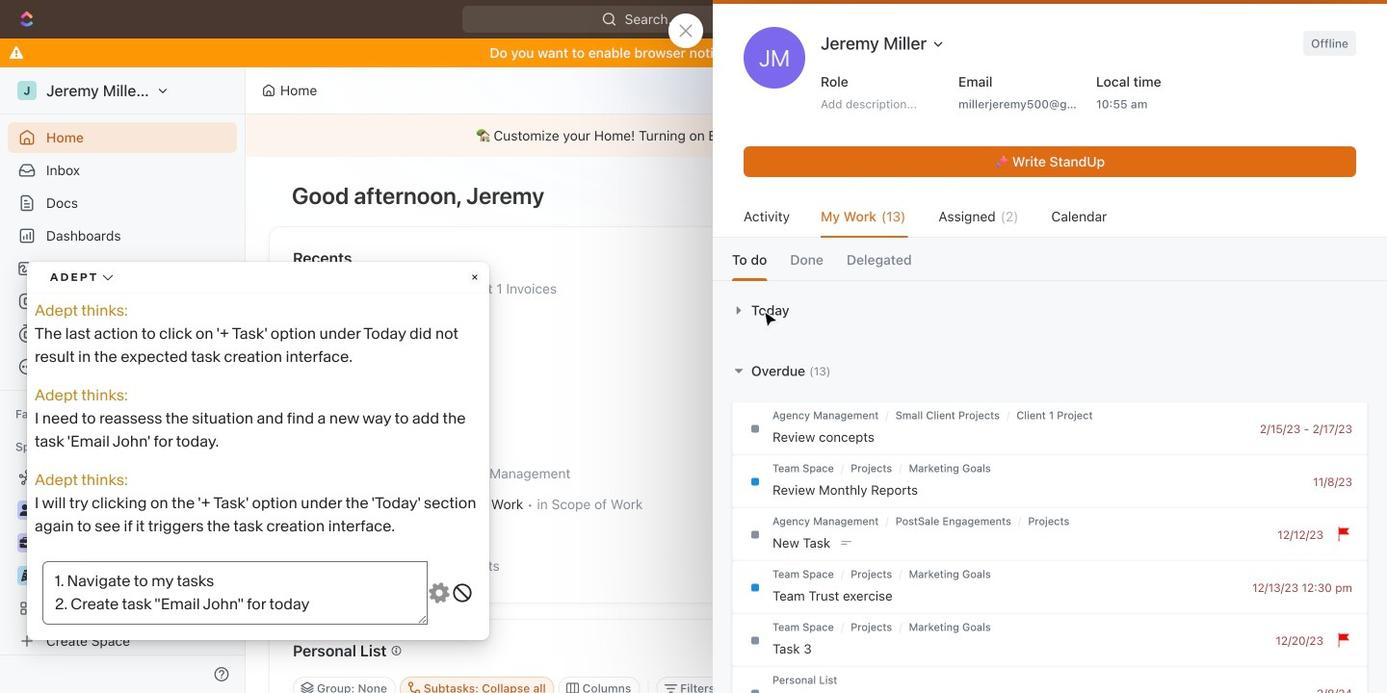 Task type: locate. For each thing, give the bounding box(es) containing it.
tab panel
[[713, 280, 1387, 694]]

alert
[[246, 115, 1387, 157]]

pizza slice image
[[21, 570, 33, 582]]

sidebar navigation
[[0, 67, 249, 694]]

jeremy miller's workspace, , element
[[17, 81, 37, 100]]

tab list
[[713, 238, 1387, 280]]

tree
[[8, 462, 237, 657]]



Task type: describe. For each thing, give the bounding box(es) containing it.
business time image
[[20, 538, 34, 549]]

user group image
[[20, 505, 34, 516]]

tree inside sidebar navigation
[[8, 462, 237, 657]]



Task type: vqa. For each thing, say whether or not it's contained in the screenshot.
user group image
yes



